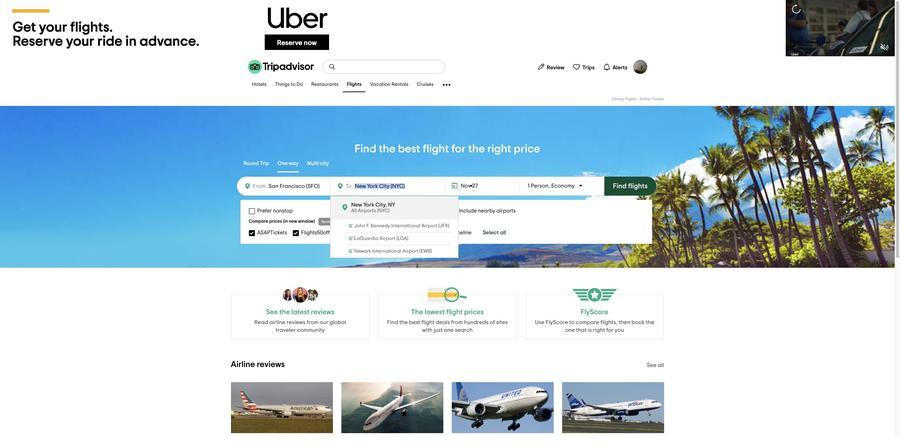 Task type: vqa. For each thing, say whether or not it's contained in the screenshot.
Follow button
no



Task type: locate. For each thing, give the bounding box(es) containing it.
0 vertical spatial reviews
[[311, 309, 335, 316]]

for you
[[607, 327, 625, 333]]

from up one search
[[452, 320, 463, 325]]

airline
[[640, 97, 651, 101], [231, 360, 255, 369]]

sites
[[497, 320, 508, 325]]

2 horizontal spatial airport
[[422, 223, 438, 228]]

read airline reviews from our global traveler community
[[254, 320, 346, 333]]

compare prices (in new window)
[[249, 219, 315, 224]]

unpublishedflight
[[393, 230, 437, 235]]

cheap flights - airline tickets
[[613, 97, 665, 101]]

airport down (lga) in the bottom left of the page
[[403, 249, 419, 254]]

to left do at the left top of page
[[291, 82, 296, 87]]

our
[[320, 320, 329, 325]]

window)
[[298, 219, 315, 224]]

flyscore up compare
[[581, 309, 609, 316]]

to inside use flyscore to compare flights, then book the one that is right for you
[[570, 320, 575, 325]]

global
[[330, 320, 346, 325]]

1 vertical spatial flyscore
[[546, 320, 569, 325]]

alerts link
[[601, 60, 631, 74]]

airport left (jfk)
[[422, 223, 438, 228]]

things to do
[[275, 82, 303, 87]]

1 vertical spatial reviews
[[287, 320, 306, 325]]

0 vertical spatial best
[[398, 143, 421, 154]]

2 horizontal spatial find
[[614, 183, 627, 190]]

airports
[[358, 208, 376, 213]]

cheap
[[613, 97, 625, 101]]

see
[[266, 309, 278, 316], [647, 362, 657, 368]]

flights left vacation
[[347, 82, 362, 87]]

1 vertical spatial flights
[[626, 97, 637, 101]]

flyscore
[[581, 309, 609, 316], [546, 320, 569, 325]]

1 vertical spatial best
[[409, 320, 421, 325]]

0 horizontal spatial see
[[266, 309, 278, 316]]

airline reviews link
[[231, 360, 285, 369]]

flights left -
[[626, 97, 637, 101]]

the inside find the best flight deals from hundreds of sites with just one search
[[400, 320, 408, 325]]

vacation rentals
[[370, 82, 409, 87]]

1 horizontal spatial flyscore
[[581, 309, 609, 316]]

traveler community
[[276, 327, 325, 333]]

(lga)
[[397, 236, 409, 241]]

(ewr)
[[420, 249, 432, 254]]

flyscore up one
[[546, 320, 569, 325]]

0 horizontal spatial from
[[307, 320, 319, 325]]

international down laguardia airport (lga)
[[372, 249, 402, 254]]

1 vertical spatial to
[[570, 320, 575, 325]]

see the latest reviews
[[266, 309, 335, 316]]

0 vertical spatial flyscore
[[581, 309, 609, 316]]

find inside button
[[614, 183, 627, 190]]

flight up with
[[422, 320, 435, 325]]

0 vertical spatial find
[[355, 143, 377, 154]]

economy
[[552, 183, 575, 189]]

1 horizontal spatial airline
[[640, 97, 651, 101]]

flights,
[[601, 320, 618, 325]]

1 vertical spatial all
[[658, 362, 665, 368]]

2 vertical spatial find
[[387, 320, 398, 325]]

multi-city
[[307, 161, 329, 166]]

0 horizontal spatial flyscore
[[546, 320, 569, 325]]

trip
[[260, 161, 269, 166]]

right right is
[[594, 327, 606, 333]]

1 vertical spatial right
[[594, 327, 606, 333]]

airline
[[270, 320, 286, 325]]

0 horizontal spatial find
[[355, 143, 377, 154]]

(jfk)
[[439, 223, 450, 228]]

1 horizontal spatial from
[[452, 320, 463, 325]]

0 horizontal spatial all
[[500, 230, 507, 235]]

-
[[638, 97, 639, 101]]

1 horizontal spatial right
[[594, 327, 606, 333]]

multi-
[[307, 161, 320, 166]]

1 from from the left
[[307, 320, 319, 325]]

flight left for
[[423, 143, 449, 154]]

(in
[[283, 219, 288, 224]]

the
[[379, 143, 396, 154], [469, 143, 485, 154], [280, 309, 290, 316], [400, 320, 408, 325], [646, 320, 655, 325]]

27
[[473, 183, 478, 189]]

to:
[[346, 183, 353, 189]]

advertisement region
[[0, 0, 896, 56]]

read
[[254, 320, 268, 325]]

search image
[[329, 63, 336, 70]]

0 vertical spatial to
[[291, 82, 296, 87]]

newark
[[354, 249, 371, 254]]

to
[[291, 82, 296, 87], [570, 320, 575, 325]]

find inside find the best flight deals from hundreds of sites with just one search
[[387, 320, 398, 325]]

best
[[398, 143, 421, 154], [409, 320, 421, 325]]

deals
[[436, 320, 450, 325]]

from left the our
[[307, 320, 319, 325]]

hotels link
[[248, 77, 271, 92]]

0 horizontal spatial reviews
[[257, 360, 285, 369]]

review link
[[535, 60, 568, 74]]

1 vertical spatial see
[[647, 362, 657, 368]]

2 horizontal spatial reviews
[[311, 309, 335, 316]]

all
[[351, 208, 357, 213]]

2 from from the left
[[452, 320, 463, 325]]

flights50off
[[301, 230, 330, 235]]

1 horizontal spatial to
[[570, 320, 575, 325]]

0 horizontal spatial airline
[[231, 360, 255, 369]]

flight inside find the best flight deals from hundreds of sites with just one search
[[422, 320, 435, 325]]

international up unpublishedflight
[[392, 223, 421, 228]]

1 vertical spatial airport
[[380, 236, 396, 241]]

compare
[[576, 320, 600, 325]]

1 horizontal spatial all
[[658, 362, 665, 368]]

nov 27
[[461, 183, 478, 189]]

None search field
[[323, 61, 445, 73]]

to up one
[[570, 320, 575, 325]]

do
[[297, 82, 303, 87]]

profile picture image
[[634, 60, 648, 74]]

trips
[[583, 65, 595, 70]]

1 vertical spatial find
[[614, 183, 627, 190]]

1 horizontal spatial flights
[[626, 97, 637, 101]]

2 vertical spatial reviews
[[257, 360, 285, 369]]

hundreds
[[465, 320, 489, 325]]

see for see all
[[647, 362, 657, 368]]

is
[[588, 327, 592, 333]]

one-way link
[[278, 156, 299, 172]]

1 horizontal spatial see
[[647, 362, 657, 368]]

one
[[566, 327, 575, 333]]

nov
[[461, 183, 471, 189]]

From where? text field
[[267, 181, 325, 191]]

all for see all
[[658, 362, 665, 368]]

asaptickets
[[257, 230, 287, 235]]

1 horizontal spatial find
[[387, 320, 398, 325]]

0 horizontal spatial right
[[488, 143, 512, 154]]

airport up newark international airport (ewr)
[[380, 236, 396, 241]]

nonstop
[[273, 208, 293, 214]]

best inside find the best flight deals from hundreds of sites with just one search
[[409, 320, 421, 325]]

1 vertical spatial airline
[[231, 360, 255, 369]]

right left the price
[[488, 143, 512, 154]]

1
[[528, 183, 530, 189]]

flyscore inside use flyscore to compare flights, then book the one that is right for you
[[546, 320, 569, 325]]

priceline
[[451, 230, 472, 235]]

tripadvisor image
[[248, 60, 314, 74]]

one-
[[278, 161, 289, 166]]

0 horizontal spatial to
[[291, 82, 296, 87]]

0 vertical spatial all
[[500, 230, 507, 235]]

1 vertical spatial flight
[[422, 320, 435, 325]]

find the best flight deals from hundreds of sites with just one search
[[387, 320, 508, 333]]

0 vertical spatial flight
[[423, 143, 449, 154]]

flights
[[347, 82, 362, 87], [626, 97, 637, 101]]

all for select all
[[500, 230, 507, 235]]

alaska
[[344, 230, 360, 235]]

the for see the latest reviews
[[280, 309, 290, 316]]

new york city, ny all airports (nyc)
[[351, 202, 396, 213]]

1 horizontal spatial reviews
[[287, 320, 306, 325]]

flights link
[[343, 77, 366, 92]]

with
[[422, 327, 433, 333]]

0 horizontal spatial flights
[[347, 82, 362, 87]]

0 vertical spatial see
[[266, 309, 278, 316]]

airline reviews
[[231, 360, 285, 369]]

then
[[619, 320, 631, 325]]

1 horizontal spatial airport
[[403, 249, 419, 254]]



Task type: describe. For each thing, give the bounding box(es) containing it.
hotels
[[252, 82, 267, 87]]

0 horizontal spatial airport
[[380, 236, 396, 241]]

find flights button
[[605, 177, 657, 196]]

trips link
[[570, 60, 598, 74]]

new
[[351, 202, 362, 208]]

0 vertical spatial flights
[[347, 82, 362, 87]]

the
[[411, 309, 423, 316]]

flight for deals
[[422, 320, 435, 325]]

latest
[[292, 309, 310, 316]]

flight for for
[[423, 143, 449, 154]]

from:
[[253, 183, 267, 189]]

select all
[[483, 230, 507, 235]]

prefer nonstop
[[257, 208, 293, 214]]

restaurants link
[[307, 77, 343, 92]]

the inside use flyscore to compare flights, then book the one that is right for you
[[646, 320, 655, 325]]

city,
[[376, 202, 387, 208]]

from inside find the best flight deals from hundreds of sites with just one search
[[452, 320, 463, 325]]

best for for
[[398, 143, 421, 154]]

right inside use flyscore to compare flights, then book the one that is right for you
[[594, 327, 606, 333]]

see all
[[647, 362, 665, 368]]

person
[[531, 183, 549, 189]]

restaurants
[[312, 82, 339, 87]]

To where? text field
[[353, 182, 418, 191]]

use
[[535, 320, 545, 325]]

the for find the best flight for the right price
[[379, 143, 396, 154]]

find for find the best flight for the right price
[[355, 143, 377, 154]]

of
[[490, 320, 495, 325]]

1 person , economy
[[528, 183, 575, 189]]

best for deals
[[409, 320, 421, 325]]

laguardia airport (lga)
[[354, 236, 409, 241]]

prices
[[269, 219, 282, 224]]

nearby
[[478, 208, 496, 214]]

for
[[452, 143, 466, 154]]

0 vertical spatial international
[[392, 223, 421, 228]]

kennedy
[[371, 223, 391, 228]]

lowest
[[425, 309, 445, 316]]

see for see the latest reviews
[[266, 309, 278, 316]]

use flyscore to compare flights, then book the one that is right for you
[[535, 320, 655, 333]]

one search
[[444, 327, 473, 333]]

cruises link
[[413, 77, 438, 92]]

0 vertical spatial airline
[[640, 97, 651, 101]]

compare
[[249, 219, 268, 224]]

things
[[275, 82, 290, 87]]

ny
[[388, 202, 396, 208]]

airports
[[497, 208, 516, 214]]

alaska airlines
[[344, 230, 379, 235]]

0 vertical spatial airport
[[422, 223, 438, 228]]

tickets
[[652, 97, 665, 101]]

round trip link
[[244, 156, 269, 172]]

vacation rentals link
[[366, 77, 413, 92]]

2 vertical spatial airport
[[403, 249, 419, 254]]

,
[[549, 183, 550, 189]]

rentals
[[392, 82, 409, 87]]

the for find the best flight deals from hundreds of sites with just one search
[[400, 320, 408, 325]]

just
[[434, 327, 443, 333]]

review
[[547, 65, 565, 70]]

price
[[514, 143, 541, 154]]

round trip
[[244, 161, 269, 166]]

f.
[[367, 223, 370, 228]]

vacation
[[370, 82, 391, 87]]

(nyc)
[[377, 208, 390, 213]]

find the best flight for the right price
[[355, 143, 541, 154]]

alerts
[[613, 65, 628, 70]]

include nearby airports
[[459, 208, 516, 214]]

find flights
[[614, 183, 648, 190]]

book
[[632, 320, 645, 325]]

that
[[577, 327, 587, 333]]

laguardia
[[354, 236, 379, 241]]

john
[[354, 223, 366, 228]]

find for find the best flight deals from hundreds of sites with just one search
[[387, 320, 398, 325]]

york
[[364, 202, 375, 208]]

city
[[320, 161, 329, 166]]

1 vertical spatial international
[[372, 249, 402, 254]]

0 vertical spatial right
[[488, 143, 512, 154]]

new
[[289, 219, 297, 224]]

flight prices
[[447, 309, 484, 316]]

flights
[[629, 183, 648, 190]]

john f. kennedy international airport (jfk)
[[354, 223, 450, 228]]

the lowest flight prices
[[411, 309, 484, 316]]

reviews inside 'read airline reviews from our global traveler community'
[[287, 320, 306, 325]]

round
[[244, 161, 259, 166]]

find for find flights
[[614, 183, 627, 190]]

cruises
[[417, 82, 434, 87]]

select
[[483, 230, 499, 235]]

from inside 'read airline reviews from our global traveler community'
[[307, 320, 319, 325]]

airlines
[[361, 230, 379, 235]]



